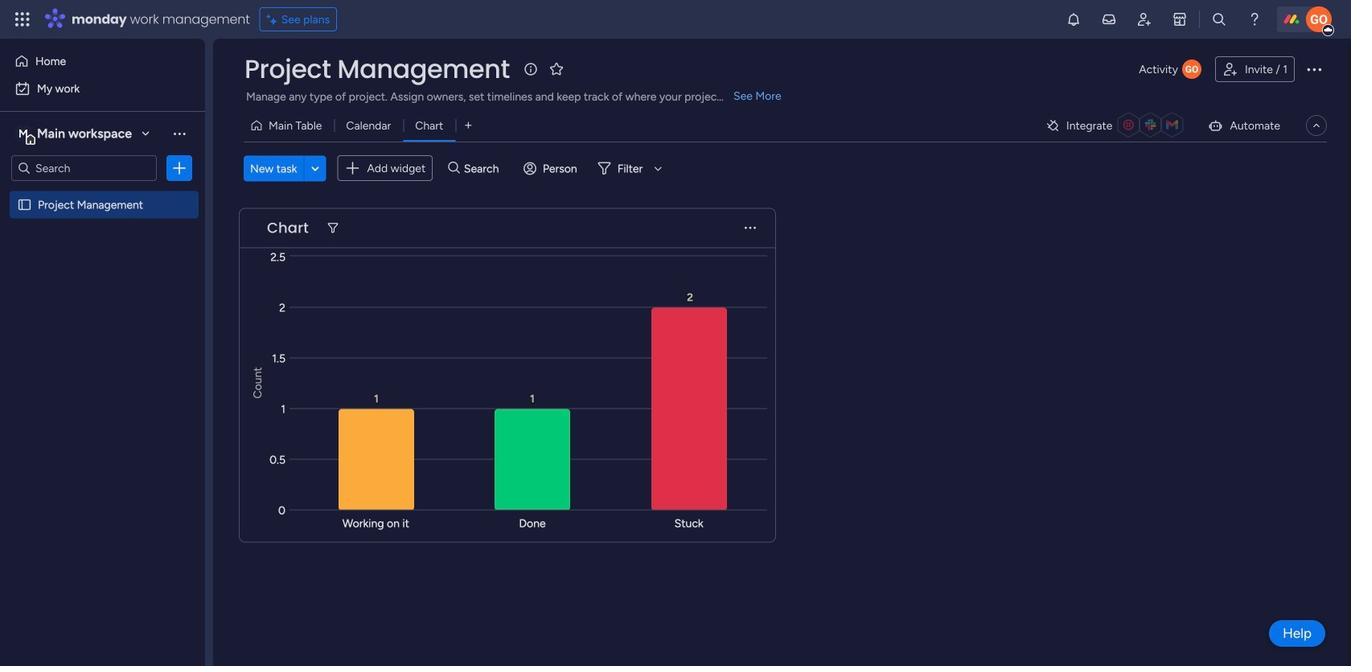 Task type: vqa. For each thing, say whether or not it's contained in the screenshot.
date to the top
no



Task type: describe. For each thing, give the bounding box(es) containing it.
more dots image
[[745, 222, 756, 234]]

add view image
[[465, 120, 472, 131]]

select product image
[[14, 11, 31, 27]]

workspace selection element
[[15, 124, 134, 145]]

0 vertical spatial option
[[10, 48, 196, 74]]

notifications image
[[1066, 11, 1082, 27]]

workspace options image
[[171, 125, 188, 141]]

Search field
[[460, 157, 509, 180]]

board activity image
[[1183, 60, 1202, 79]]

collapse board header image
[[1311, 119, 1324, 132]]

angle down image
[[312, 162, 319, 174]]

add to favorites image
[[549, 61, 565, 77]]

1 horizontal spatial options image
[[1305, 60, 1325, 79]]

search everything image
[[1212, 11, 1228, 27]]

v2 search image
[[448, 159, 460, 177]]



Task type: locate. For each thing, give the bounding box(es) containing it.
1 vertical spatial option
[[10, 76, 196, 101]]

0 vertical spatial options image
[[1305, 60, 1325, 79]]

workspace image
[[15, 125, 31, 142]]

0 horizontal spatial options image
[[171, 160, 188, 176]]

gary orlando image
[[1307, 6, 1333, 32]]

2 vertical spatial option
[[0, 190, 205, 194]]

options image down gary orlando image
[[1305, 60, 1325, 79]]

Search in workspace field
[[34, 159, 134, 177]]

option
[[10, 48, 196, 74], [10, 76, 196, 101], [0, 190, 205, 194]]

see plans image
[[267, 10, 281, 28]]

1 vertical spatial options image
[[171, 160, 188, 176]]

arrow down image
[[649, 159, 668, 178]]

options image down workspace options icon
[[171, 160, 188, 176]]

monday marketplace image
[[1173, 11, 1189, 27]]

invite members image
[[1137, 11, 1153, 27]]

options image
[[1305, 60, 1325, 79], [171, 160, 188, 176]]

show board description image
[[521, 61, 541, 77]]

None field
[[241, 52, 514, 86], [263, 218, 313, 239], [241, 52, 514, 86], [263, 218, 313, 239]]

public board image
[[17, 197, 32, 212]]

help image
[[1247, 11, 1263, 27]]

update feed image
[[1102, 11, 1118, 27]]

list box
[[0, 188, 205, 436]]



